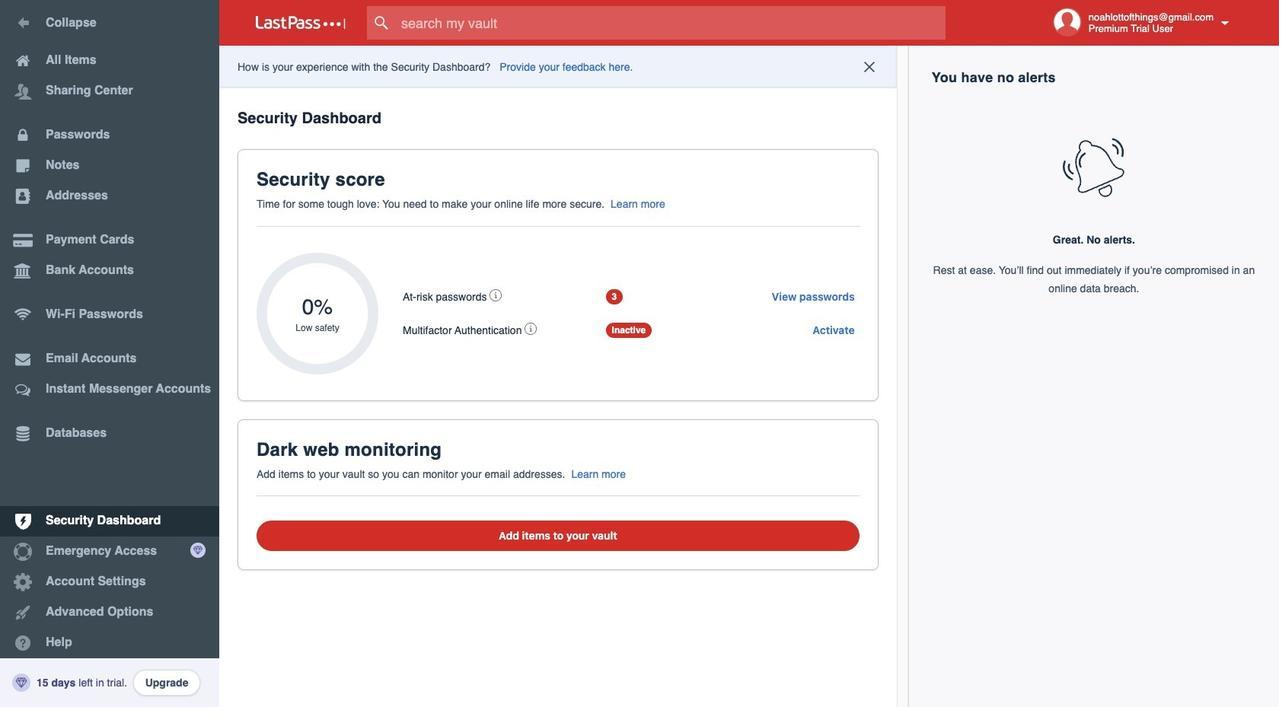 Task type: vqa. For each thing, say whether or not it's contained in the screenshot.
New Item navigation
no



Task type: describe. For each thing, give the bounding box(es) containing it.
main navigation navigation
[[0, 0, 219, 707]]

Search search field
[[367, 6, 975, 40]]

search my vault text field
[[367, 6, 975, 40]]

lastpass image
[[256, 16, 346, 30]]



